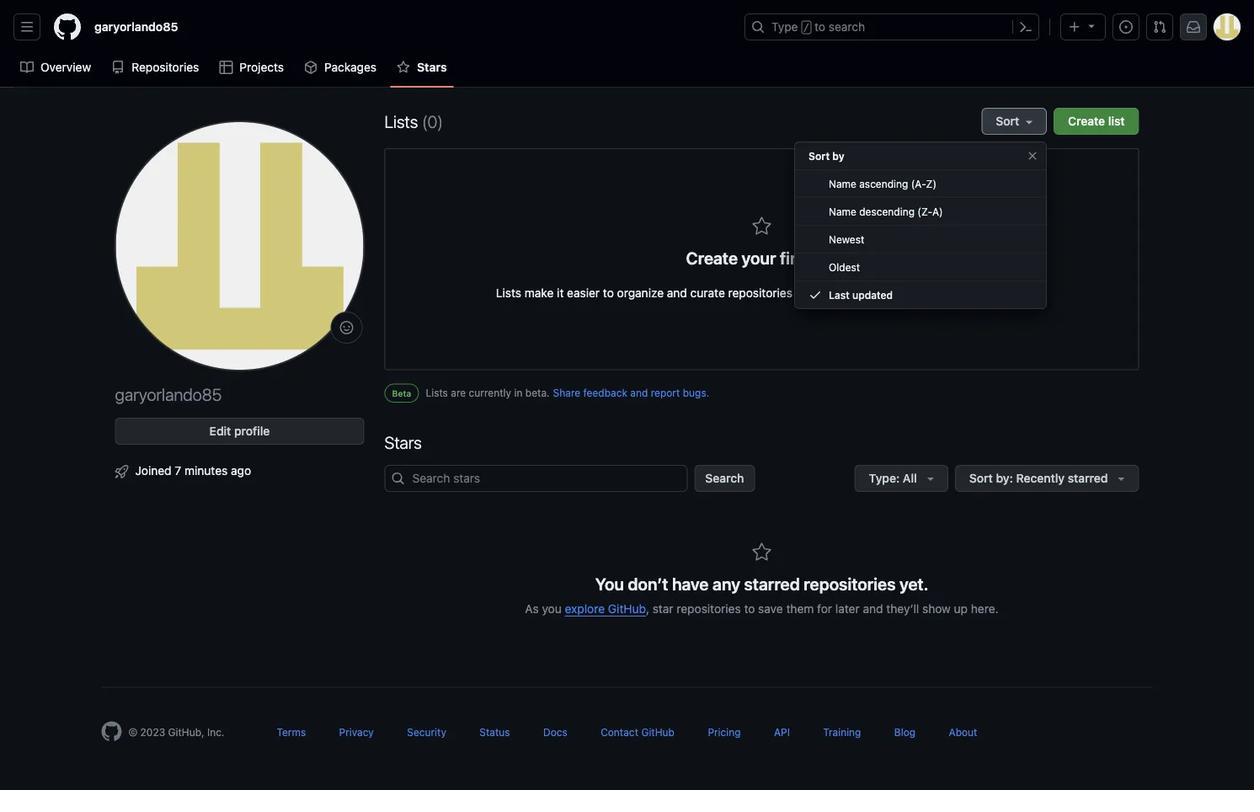 Task type: describe. For each thing, give the bounding box(es) containing it.
1 vertical spatial repositories
[[804, 574, 896, 594]]

triangle down image inside sort by: recently starred button
[[1115, 472, 1128, 485]]

2 horizontal spatial to
[[815, 20, 826, 34]]

make
[[525, 286, 554, 300]]

edit profile button
[[115, 418, 364, 445]]

repo image
[[111, 61, 125, 74]]

packages link
[[297, 55, 383, 80]]

(a-
[[911, 178, 926, 190]]

show
[[923, 602, 951, 616]]

starred.
[[872, 286, 914, 300]]

search
[[829, 20, 865, 34]]

last
[[829, 289, 850, 301]]

0 horizontal spatial homepage image
[[54, 13, 81, 40]]

create for create your first list
[[686, 248, 738, 268]]

search button
[[694, 465, 755, 492]]

descending
[[860, 206, 915, 217]]

save
[[758, 602, 783, 616]]

your
[[742, 248, 776, 268]]

curate
[[691, 286, 725, 300]]

terms
[[277, 727, 306, 738]]

z)
[[926, 178, 937, 190]]

smiley image
[[340, 321, 353, 334]]

search image
[[391, 472, 405, 485]]

stars link
[[390, 55, 454, 80]]

notifications image
[[1187, 20, 1200, 34]]

to inside you don't have any starred repositories yet. as you explore github ,                   star repositories to save them for later and they'll show up here.
[[744, 602, 755, 616]]

1 horizontal spatial and
[[667, 286, 687, 300]]

contact github
[[601, 727, 675, 738]]

share feedback and report bugs. link
[[553, 385, 710, 400]]

joined
[[135, 463, 172, 477]]

name descending (z-a) link
[[795, 198, 1046, 226]]

github inside you don't have any starred repositories yet. as you explore github ,                   star repositories to save them for later and they'll show up here.
[[608, 602, 646, 616]]

(z-
[[918, 206, 932, 217]]

oldest link
[[795, 254, 1046, 281]]

api link
[[774, 727, 790, 738]]

create list
[[1068, 114, 1125, 128]]

lists are currently in beta. share feedback and report bugs.
[[426, 387, 710, 399]]

all
[[903, 471, 917, 485]]

it
[[557, 286, 564, 300]]

lists for lists are currently in beta. share feedback and report bugs.
[[426, 387, 448, 399]]

issue opened image
[[1120, 20, 1133, 34]]

Search stars search field
[[385, 465, 688, 492]]

7
[[175, 463, 181, 477]]

first
[[780, 248, 811, 268]]

2 vertical spatial repositories
[[677, 602, 741, 616]]

status link
[[480, 727, 510, 738]]

edit profile
[[209, 424, 270, 438]]

sort for sort by: recently starred
[[969, 471, 993, 485]]

docs link
[[543, 727, 568, 738]]

create list button
[[1054, 108, 1139, 135]]

yet.
[[900, 574, 929, 594]]

name for name ascending (a-z)
[[829, 178, 857, 190]]

beta.
[[526, 387, 550, 399]]

lists for lists make it easier to organize and curate repositories that you have starred.
[[496, 286, 521, 300]]

close menu image
[[1026, 149, 1040, 163]]

by:
[[996, 471, 1013, 485]]

(0)
[[422, 111, 443, 131]]

1 horizontal spatial homepage image
[[102, 722, 122, 742]]

that
[[796, 286, 817, 300]]

0 vertical spatial repositories
[[728, 286, 793, 300]]

© 2023 github, inc.
[[128, 727, 224, 738]]

later
[[836, 602, 860, 616]]

edit
[[209, 424, 231, 438]]

you
[[595, 574, 624, 594]]

type: all button
[[855, 465, 948, 492]]

projects
[[240, 60, 284, 74]]

packages
[[324, 60, 377, 74]]

them
[[786, 602, 814, 616]]

as
[[525, 602, 539, 616]]

sort for sort
[[996, 114, 1020, 128]]

star
[[653, 602, 674, 616]]

sort button
[[982, 108, 1047, 135]]

sort by
[[809, 150, 845, 162]]

book image
[[20, 61, 34, 74]]

sort by: recently starred button
[[955, 465, 1139, 492]]

0 vertical spatial garyorlando85
[[94, 20, 178, 34]]

last updated link
[[795, 281, 1046, 309]]

minutes
[[185, 463, 228, 477]]

in
[[514, 387, 523, 399]]

updated
[[853, 289, 893, 301]]

report
[[651, 387, 680, 399]]

ago
[[231, 463, 251, 477]]

explore
[[565, 602, 605, 616]]

lists for lists (0)
[[385, 111, 418, 131]]

currently
[[469, 387, 511, 399]]

inc.
[[207, 727, 224, 738]]

sort by: recently starred
[[969, 471, 1108, 485]]

security
[[407, 727, 446, 738]]

2 vertical spatial star image
[[752, 542, 772, 563]]

blog
[[895, 727, 916, 738]]

create for create list
[[1068, 114, 1105, 128]]

name ascending (a-z)
[[829, 178, 937, 190]]

overview link
[[13, 55, 98, 80]]

1 vertical spatial github
[[641, 727, 675, 738]]

and inside you don't have any starred repositories yet. as you explore github ,                   star repositories to save them for later and they'll show up here.
[[863, 602, 883, 616]]

about
[[949, 727, 978, 738]]



Task type: vqa. For each thing, say whether or not it's contained in the screenshot.
verified image
no



Task type: locate. For each thing, give the bounding box(es) containing it.
explore github link
[[565, 602, 646, 616]]

ascending
[[860, 178, 908, 190]]

garyorlando85
[[94, 20, 178, 34], [115, 384, 222, 404]]

lists
[[385, 111, 418, 131], [496, 286, 521, 300], [426, 387, 448, 399]]

check image
[[809, 288, 822, 302]]

garyorlando85 link
[[88, 13, 185, 40]]

1 vertical spatial to
[[603, 286, 614, 300]]

share
[[553, 387, 581, 399]]

api
[[774, 727, 790, 738]]

command palette image
[[1019, 20, 1033, 34]]

package image
[[304, 61, 318, 74]]

2 name from the top
[[829, 206, 857, 217]]

type:
[[869, 471, 900, 485]]

name descending (z-a)
[[829, 206, 943, 217]]

up
[[954, 602, 968, 616]]

lists left are
[[426, 387, 448, 399]]

to right /
[[815, 20, 826, 34]]

1 vertical spatial starred
[[744, 574, 800, 594]]

2 vertical spatial lists
[[426, 387, 448, 399]]

0 horizontal spatial and
[[630, 387, 648, 399]]

star image for create your first list
[[752, 217, 772, 237]]

1 vertical spatial stars
[[385, 432, 422, 452]]

1 horizontal spatial starred
[[1068, 471, 1108, 485]]

pricing link
[[708, 727, 741, 738]]

0 horizontal spatial you
[[542, 602, 562, 616]]

sort inside button
[[969, 471, 993, 485]]

1 vertical spatial triangle down image
[[1115, 472, 1128, 485]]

here.
[[971, 602, 999, 616]]

0 vertical spatial list
[[1109, 114, 1125, 128]]

1 vertical spatial garyorlando85
[[115, 384, 222, 404]]

contact github link
[[601, 727, 675, 738]]

name inside name ascending (a-z) link
[[829, 178, 857, 190]]

training
[[823, 727, 861, 738]]

1 vertical spatial star image
[[752, 217, 772, 237]]

star image up you don't have any starred repositories yet. as you explore github ,                   star repositories to save them for later and they'll show up here.
[[752, 542, 772, 563]]

github right contact
[[641, 727, 675, 738]]

to right easier
[[603, 286, 614, 300]]

1 horizontal spatial have
[[843, 286, 869, 300]]

you don't have any starred repositories yet. as you explore github ,                   star repositories to save them for later and they'll show up here.
[[525, 574, 999, 616]]

status
[[480, 727, 510, 738]]

1 horizontal spatial create
[[1068, 114, 1105, 128]]

privacy link
[[339, 727, 374, 738]]

you inside you don't have any starred repositories yet. as you explore github ,                   star repositories to save them for later and they'll show up here.
[[542, 602, 562, 616]]

0 vertical spatial create
[[1068, 114, 1105, 128]]

have inside you don't have any starred repositories yet. as you explore github ,                   star repositories to save them for later and they'll show up here.
[[672, 574, 709, 594]]

repositories up later
[[804, 574, 896, 594]]

are
[[451, 387, 466, 399]]

0 vertical spatial name
[[829, 178, 857, 190]]

1 horizontal spatial triangle down image
[[1115, 472, 1128, 485]]

security link
[[407, 727, 446, 738]]

2 horizontal spatial lists
[[496, 286, 521, 300]]

you
[[821, 286, 840, 300], [542, 602, 562, 616]]

terms link
[[277, 727, 306, 738]]

lists left (0)
[[385, 111, 418, 131]]

1 horizontal spatial to
[[744, 602, 755, 616]]

any
[[713, 574, 740, 594]]

triangle down image right recently
[[1115, 472, 1128, 485]]

homepage image
[[54, 13, 81, 40], [102, 722, 122, 742]]

homepage image left ©
[[102, 722, 122, 742]]

starred right recently
[[1068, 471, 1108, 485]]

0 vertical spatial sort
[[996, 114, 1020, 128]]

lists (0)
[[385, 111, 443, 131]]

and right later
[[863, 602, 883, 616]]

sort for sort by
[[809, 150, 830, 162]]

list
[[1109, 114, 1125, 128], [815, 248, 838, 268]]

0 vertical spatial and
[[667, 286, 687, 300]]

triangle down image
[[1085, 19, 1099, 32], [1115, 472, 1128, 485]]

star image right packages
[[397, 61, 410, 74]]

0 vertical spatial github
[[608, 602, 646, 616]]

2 horizontal spatial sort
[[996, 114, 1020, 128]]

profile
[[234, 424, 270, 438]]

star image for stars
[[397, 61, 410, 74]]

name inside name descending (z-a) link
[[829, 206, 857, 217]]

rocket image
[[115, 465, 128, 479]]

0 horizontal spatial starred
[[744, 574, 800, 594]]

about link
[[949, 727, 978, 738]]

,
[[646, 602, 650, 616]]

newest
[[829, 233, 865, 245]]

repositories down any at the right bottom of page
[[677, 602, 741, 616]]

and left report
[[630, 387, 648, 399]]

1 vertical spatial lists
[[496, 286, 521, 300]]

projects link
[[213, 55, 291, 80]]

to
[[815, 20, 826, 34], [603, 286, 614, 300], [744, 602, 755, 616]]

blog link
[[895, 727, 916, 738]]

1 horizontal spatial you
[[821, 286, 840, 300]]

1 vertical spatial you
[[542, 602, 562, 616]]

type
[[772, 20, 798, 34]]

1 vertical spatial sort
[[809, 150, 830, 162]]

repositories
[[132, 60, 199, 74]]

1 vertical spatial name
[[829, 206, 857, 217]]

1 vertical spatial and
[[630, 387, 648, 399]]

starred up save
[[744, 574, 800, 594]]

feature release label: beta element
[[385, 384, 419, 403]]

have down oldest
[[843, 286, 869, 300]]

0 vertical spatial lists
[[385, 111, 418, 131]]

stars up (0)
[[417, 60, 447, 74]]

repositories
[[728, 286, 793, 300], [804, 574, 896, 594], [677, 602, 741, 616]]

0 vertical spatial have
[[843, 286, 869, 300]]

0 vertical spatial to
[[815, 20, 826, 34]]

you right as
[[542, 602, 562, 616]]

sort inside "popup button"
[[996, 114, 1020, 128]]

homepage image up overview
[[54, 13, 81, 40]]

star image
[[397, 61, 410, 74], [752, 217, 772, 237], [752, 542, 772, 563]]

0 horizontal spatial lists
[[385, 111, 418, 131]]

menu
[[794, 135, 1047, 323]]

for
[[817, 602, 832, 616]]

0 horizontal spatial create
[[686, 248, 738, 268]]

lists left make at the top left of page
[[496, 286, 521, 300]]

list inside button
[[1109, 114, 1125, 128]]

starred
[[1068, 471, 1108, 485], [744, 574, 800, 594]]

0 horizontal spatial triangle down image
[[1085, 19, 1099, 32]]

to left save
[[744, 602, 755, 616]]

starred inside you don't have any starred repositories yet. as you explore github ,                   star repositories to save them for later and they'll show up here.
[[744, 574, 800, 594]]

feedback
[[583, 387, 628, 399]]

name up the newest
[[829, 206, 857, 217]]

newest link
[[795, 226, 1046, 254]]

stars up 'search' image
[[385, 432, 422, 452]]

stars
[[417, 60, 447, 74], [385, 432, 422, 452]]

git pull request image
[[1153, 20, 1167, 34]]

name
[[829, 178, 857, 190], [829, 206, 857, 217]]

1 horizontal spatial sort
[[969, 471, 993, 485]]

0 vertical spatial you
[[821, 286, 840, 300]]

training link
[[823, 727, 861, 738]]

1 name from the top
[[829, 178, 857, 190]]

joined 7 minutes ago
[[135, 463, 251, 477]]

plus image
[[1068, 20, 1082, 34]]

garyorlando85 up edit
[[115, 384, 222, 404]]

table image
[[219, 61, 233, 74]]

0 horizontal spatial to
[[603, 286, 614, 300]]

2 horizontal spatial and
[[863, 602, 883, 616]]

type: all
[[869, 471, 917, 485]]

last updated
[[829, 289, 893, 301]]

bugs.
[[683, 387, 710, 399]]

docs
[[543, 727, 568, 738]]

triangle down image right plus icon
[[1085, 19, 1099, 32]]

0 horizontal spatial have
[[672, 574, 709, 594]]

have
[[843, 286, 869, 300], [672, 574, 709, 594]]

contact
[[601, 727, 639, 738]]

recently
[[1016, 471, 1065, 485]]

2 vertical spatial and
[[863, 602, 883, 616]]

create right sort "popup button"
[[1068, 114, 1105, 128]]

/
[[803, 22, 810, 34]]

github
[[608, 602, 646, 616], [641, 727, 675, 738]]

and
[[667, 286, 687, 300], [630, 387, 648, 399], [863, 602, 883, 616]]

1 vertical spatial list
[[815, 248, 838, 268]]

organize
[[617, 286, 664, 300]]

1 vertical spatial have
[[672, 574, 709, 594]]

starred inside button
[[1068, 471, 1108, 485]]

garyorlando85 up repo 'image'
[[94, 20, 178, 34]]

0 vertical spatial starred
[[1068, 471, 1108, 485]]

have left any at the right bottom of page
[[672, 574, 709, 594]]

create inside button
[[1068, 114, 1105, 128]]

name for name descending (z-a)
[[829, 206, 857, 217]]

a)
[[932, 206, 943, 217]]

create up curate at the top right of the page
[[686, 248, 738, 268]]

github down you
[[608, 602, 646, 616]]

1 vertical spatial create
[[686, 248, 738, 268]]

0 horizontal spatial list
[[815, 248, 838, 268]]

0 vertical spatial stars
[[417, 60, 447, 74]]

and left curate at the top right of the page
[[667, 286, 687, 300]]

name ascending (a-z) link
[[795, 170, 1046, 198]]

they'll
[[887, 602, 919, 616]]

you right the that
[[821, 286, 840, 300]]

1 horizontal spatial list
[[1109, 114, 1125, 128]]

change your avatar image
[[115, 121, 364, 371]]

1 vertical spatial homepage image
[[102, 722, 122, 742]]

type / to search
[[772, 20, 865, 34]]

0 vertical spatial star image
[[397, 61, 410, 74]]

repositories down the your
[[728, 286, 793, 300]]

don't
[[628, 574, 668, 594]]

star image up create your first list
[[752, 217, 772, 237]]

0 vertical spatial triangle down image
[[1085, 19, 1099, 32]]

easier
[[567, 286, 600, 300]]

2 vertical spatial sort
[[969, 471, 993, 485]]

github,
[[168, 727, 204, 738]]

overview
[[40, 60, 91, 74]]

name down by
[[829, 178, 857, 190]]

2 vertical spatial to
[[744, 602, 755, 616]]

0 horizontal spatial sort
[[809, 150, 830, 162]]

repositories link
[[105, 55, 206, 80]]

menu containing sort by
[[794, 135, 1047, 323]]

triangle down image
[[924, 472, 937, 485]]

0 vertical spatial homepage image
[[54, 13, 81, 40]]

1 horizontal spatial lists
[[426, 387, 448, 399]]

2023
[[140, 727, 165, 738]]



